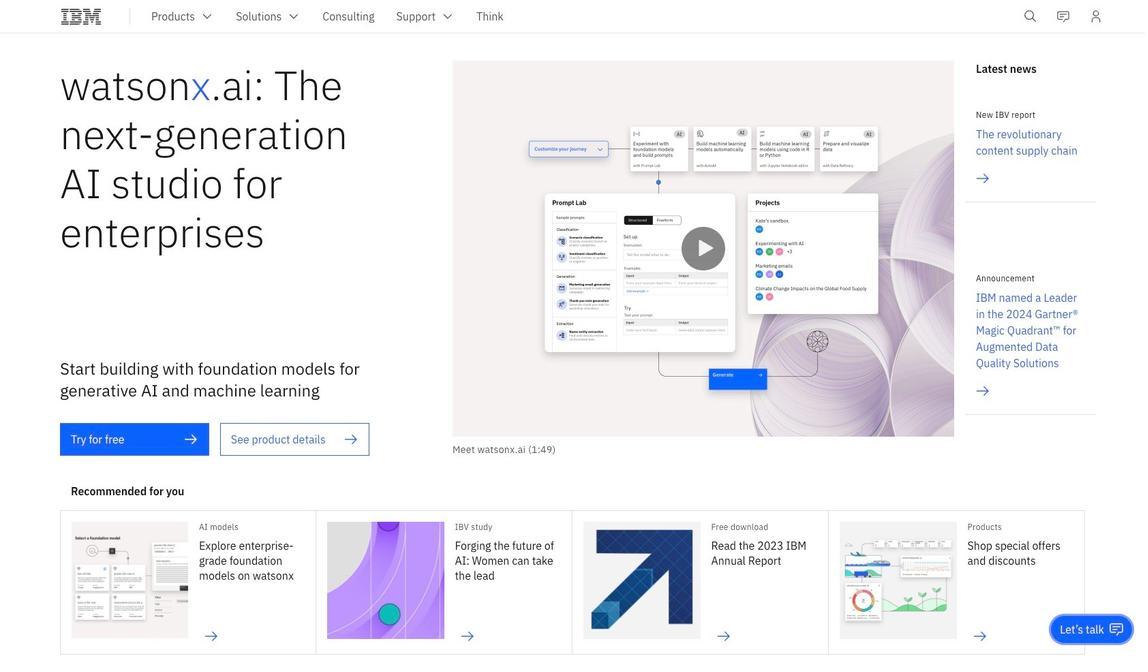 Task type: describe. For each thing, give the bounding box(es) containing it.
let's talk element
[[1060, 622, 1104, 637]]



